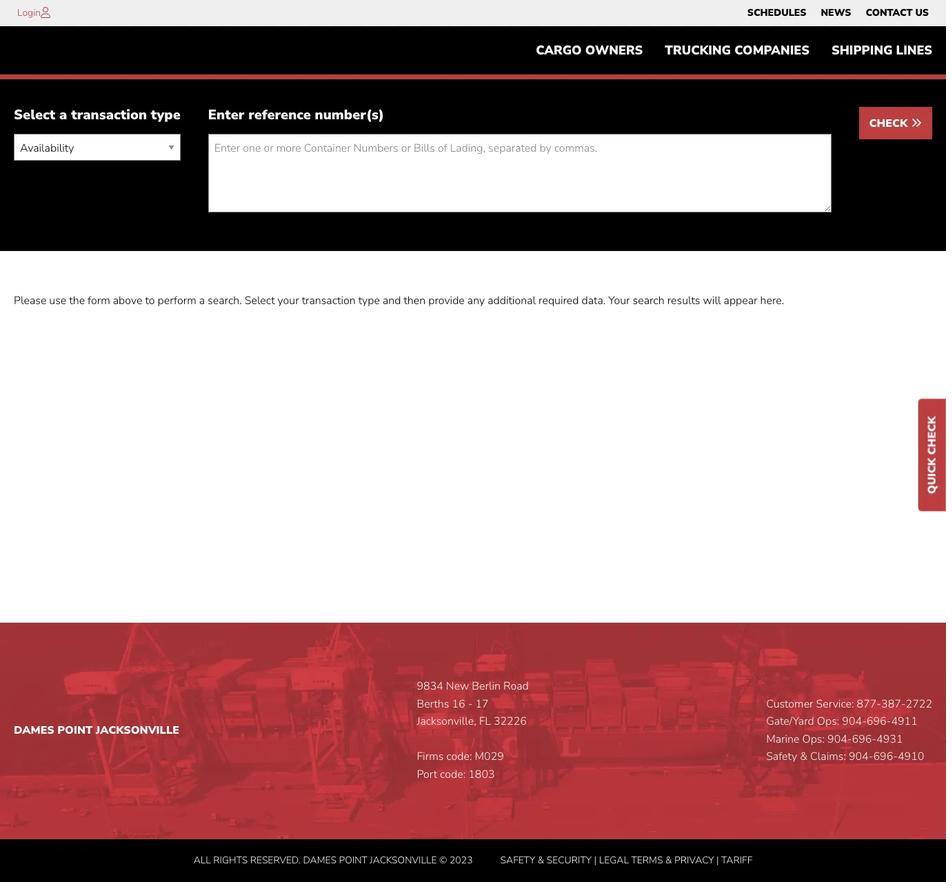 Task type: describe. For each thing, give the bounding box(es) containing it.
footer containing 9834 new berlin road
[[0, 623, 947, 883]]

0 vertical spatial 904-
[[843, 714, 867, 730]]

customer
[[767, 697, 814, 712]]

& inside customer service: 877-387-2722 gate/yard ops: 904-696-4911 marine ops: 904-696-4931 safety & claims: 904-696-4910
[[801, 750, 808, 765]]

any
[[468, 294, 485, 309]]

privacy
[[675, 854, 715, 867]]

results
[[668, 294, 701, 309]]

the
[[69, 294, 85, 309]]

all rights reserved. dames point jacksonville © 2023
[[194, 854, 473, 867]]

4931
[[877, 732, 904, 747]]

contact
[[866, 6, 913, 19]]

1 horizontal spatial type
[[359, 294, 380, 309]]

companies
[[735, 42, 810, 59]]

1 vertical spatial transaction
[[302, 294, 356, 309]]

safety inside customer service: 877-387-2722 gate/yard ops: 904-696-4911 marine ops: 904-696-4931 safety & claims: 904-696-4910
[[767, 750, 798, 765]]

1803
[[469, 767, 495, 783]]

quick check link
[[919, 399, 947, 511]]

data.
[[582, 294, 606, 309]]

security
[[547, 854, 592, 867]]

387-
[[882, 697, 907, 712]]

877-
[[858, 697, 882, 712]]

please
[[14, 294, 46, 309]]

road
[[504, 679, 529, 694]]

additional
[[488, 294, 536, 309]]

17
[[476, 697, 489, 712]]

legal
[[599, 854, 629, 867]]

claims:
[[811, 750, 847, 765]]

0 vertical spatial code:
[[447, 750, 472, 765]]

16
[[452, 697, 466, 712]]

cargo owners link
[[525, 37, 654, 64]]

0 horizontal spatial a
[[59, 106, 67, 124]]

firms code:  m029 port code:  1803
[[417, 750, 504, 783]]

0 vertical spatial ops:
[[818, 714, 840, 730]]

schedules
[[748, 6, 807, 19]]

service:
[[817, 697, 855, 712]]

login
[[17, 6, 41, 19]]

check button
[[860, 107, 933, 140]]

appear
[[724, 294, 758, 309]]

number(s)
[[315, 106, 385, 124]]

firms
[[417, 750, 444, 765]]

provide
[[429, 294, 465, 309]]

cargo owners
[[536, 42, 643, 59]]

dames point jacksonville
[[14, 723, 180, 738]]

fl
[[479, 714, 491, 730]]

safety & security | legal terms & privacy | tariff
[[501, 854, 753, 867]]

©
[[440, 854, 447, 867]]

angle double right image
[[912, 118, 923, 129]]

then
[[404, 294, 426, 309]]

login link
[[17, 6, 41, 19]]

-
[[468, 697, 473, 712]]

trucking
[[666, 42, 732, 59]]

user image
[[41, 7, 50, 18]]

terms
[[632, 854, 664, 867]]

customer service: 877-387-2722 gate/yard ops: 904-696-4911 marine ops: 904-696-4931 safety & claims: 904-696-4910
[[767, 697, 933, 765]]

marine
[[767, 732, 800, 747]]

your
[[609, 294, 630, 309]]

1 horizontal spatial dames
[[303, 854, 337, 867]]

2722
[[907, 697, 933, 712]]

shipping lines link
[[821, 37, 944, 64]]

form
[[88, 294, 110, 309]]

schedules link
[[748, 3, 807, 23]]

2 vertical spatial 696-
[[874, 750, 899, 765]]

jacksonville,
[[417, 714, 477, 730]]

1 vertical spatial 904-
[[828, 732, 853, 747]]

rights
[[213, 854, 248, 867]]

cargo
[[536, 42, 582, 59]]

contact us
[[866, 6, 930, 19]]

0 vertical spatial select
[[14, 106, 55, 124]]

above
[[113, 294, 142, 309]]

and
[[383, 294, 401, 309]]

1 vertical spatial safety
[[501, 854, 536, 867]]

us
[[916, 6, 930, 19]]

0 vertical spatial dames
[[14, 723, 54, 738]]

9834
[[417, 679, 444, 694]]

2023
[[450, 854, 473, 867]]

lines
[[897, 42, 933, 59]]

your
[[278, 294, 299, 309]]

news link
[[822, 3, 852, 23]]



Task type: locate. For each thing, give the bounding box(es) containing it.
0 horizontal spatial transaction
[[71, 106, 147, 124]]

1 vertical spatial jacksonville
[[370, 854, 437, 867]]

0 vertical spatial safety
[[767, 750, 798, 765]]

ops: down service:
[[818, 714, 840, 730]]

menu bar up shipping
[[741, 3, 937, 23]]

reference
[[249, 106, 311, 124]]

1 horizontal spatial safety
[[767, 750, 798, 765]]

required
[[539, 294, 579, 309]]

0 vertical spatial point
[[57, 723, 93, 738]]

ops:
[[818, 714, 840, 730], [803, 732, 825, 747]]

& left "claims:"
[[801, 750, 808, 765]]

1 vertical spatial menu bar
[[525, 37, 944, 64]]

tariff link
[[722, 854, 753, 867]]

1 horizontal spatial jacksonville
[[370, 854, 437, 867]]

1 vertical spatial 696-
[[853, 732, 877, 747]]

search.
[[208, 294, 242, 309]]

menu bar containing cargo owners
[[525, 37, 944, 64]]

perform
[[158, 294, 196, 309]]

Enter reference number(s) text field
[[208, 134, 832, 213]]

quick check
[[925, 416, 941, 494]]

& left security
[[538, 854, 545, 867]]

type
[[151, 106, 181, 124], [359, 294, 380, 309]]

menu bar
[[741, 3, 937, 23], [525, 37, 944, 64]]

1 vertical spatial code:
[[440, 767, 466, 783]]

here.
[[761, 294, 785, 309]]

|
[[595, 854, 597, 867], [717, 854, 719, 867]]

904-
[[843, 714, 867, 730], [828, 732, 853, 747], [849, 750, 874, 765]]

0 vertical spatial type
[[151, 106, 181, 124]]

code: up 1803
[[447, 750, 472, 765]]

select
[[14, 106, 55, 124], [245, 294, 275, 309]]

904- down 877-
[[843, 714, 867, 730]]

1 vertical spatial dames
[[303, 854, 337, 867]]

4911
[[892, 714, 918, 730]]

2 horizontal spatial &
[[801, 750, 808, 765]]

| left the "legal"
[[595, 854, 597, 867]]

0 horizontal spatial dames
[[14, 723, 54, 738]]

0 horizontal spatial &
[[538, 854, 545, 867]]

0 vertical spatial a
[[59, 106, 67, 124]]

2 | from the left
[[717, 854, 719, 867]]

0 vertical spatial menu bar
[[741, 3, 937, 23]]

select a transaction type
[[14, 106, 181, 124]]

please use the form above to perform a search. select your transaction type and then provide any additional required data. your search results will appear here.
[[14, 294, 785, 309]]

0 horizontal spatial point
[[57, 723, 93, 738]]

696-
[[867, 714, 892, 730], [853, 732, 877, 747], [874, 750, 899, 765]]

berlin
[[472, 679, 501, 694]]

904- up "claims:"
[[828, 732, 853, 747]]

0 horizontal spatial select
[[14, 106, 55, 124]]

check inside button
[[870, 116, 912, 131]]

&
[[801, 750, 808, 765], [538, 854, 545, 867], [666, 854, 673, 867]]

check
[[870, 116, 912, 131], [925, 416, 941, 455]]

2 vertical spatial 904-
[[849, 750, 874, 765]]

0 horizontal spatial type
[[151, 106, 181, 124]]

menu bar containing schedules
[[741, 3, 937, 23]]

enter
[[208, 106, 245, 124]]

to
[[145, 294, 155, 309]]

1 horizontal spatial point
[[339, 854, 368, 867]]

search
[[633, 294, 665, 309]]

1 horizontal spatial transaction
[[302, 294, 356, 309]]

safety left security
[[501, 854, 536, 867]]

4910
[[899, 750, 925, 765]]

1 horizontal spatial select
[[245, 294, 275, 309]]

1 vertical spatial type
[[359, 294, 380, 309]]

32226
[[494, 714, 527, 730]]

0 horizontal spatial safety
[[501, 854, 536, 867]]

will
[[704, 294, 722, 309]]

enter reference number(s)
[[208, 106, 385, 124]]

1 horizontal spatial a
[[199, 294, 205, 309]]

berths
[[417, 697, 450, 712]]

tariff
[[722, 854, 753, 867]]

dames
[[14, 723, 54, 738], [303, 854, 337, 867]]

1 vertical spatial select
[[245, 294, 275, 309]]

1 horizontal spatial |
[[717, 854, 719, 867]]

904- right "claims:"
[[849, 750, 874, 765]]

new
[[446, 679, 470, 694]]

1 horizontal spatial &
[[666, 854, 673, 867]]

quick
[[925, 458, 941, 494]]

contact us link
[[866, 3, 930, 23]]

type left and
[[359, 294, 380, 309]]

gate/yard
[[767, 714, 815, 730]]

shipping
[[832, 42, 893, 59]]

0 vertical spatial transaction
[[71, 106, 147, 124]]

9834 new berlin road berths 16 - 17 jacksonville, fl 32226
[[417, 679, 529, 730]]

all
[[194, 854, 211, 867]]

safety down the marine on the bottom right of the page
[[767, 750, 798, 765]]

0 vertical spatial jacksonville
[[96, 723, 180, 738]]

1 vertical spatial a
[[199, 294, 205, 309]]

m029
[[475, 750, 504, 765]]

1 vertical spatial ops:
[[803, 732, 825, 747]]

reserved.
[[250, 854, 301, 867]]

type left enter
[[151, 106, 181, 124]]

0 horizontal spatial |
[[595, 854, 597, 867]]

0 vertical spatial 696-
[[867, 714, 892, 730]]

1 horizontal spatial check
[[925, 416, 941, 455]]

news
[[822, 6, 852, 19]]

a
[[59, 106, 67, 124], [199, 294, 205, 309]]

use
[[49, 294, 66, 309]]

footer
[[0, 623, 947, 883]]

transaction
[[71, 106, 147, 124], [302, 294, 356, 309]]

0 vertical spatial check
[[870, 116, 912, 131]]

owners
[[586, 42, 643, 59]]

1 | from the left
[[595, 854, 597, 867]]

| left the tariff
[[717, 854, 719, 867]]

legal terms & privacy link
[[599, 854, 715, 867]]

shipping lines
[[832, 42, 933, 59]]

trucking companies link
[[654, 37, 821, 64]]

code: right port
[[440, 767, 466, 783]]

1 vertical spatial point
[[339, 854, 368, 867]]

port
[[417, 767, 438, 783]]

0 horizontal spatial check
[[870, 116, 912, 131]]

0 horizontal spatial jacksonville
[[96, 723, 180, 738]]

safety & security link
[[501, 854, 592, 867]]

& right terms
[[666, 854, 673, 867]]

menu bar down schedules link
[[525, 37, 944, 64]]

1 vertical spatial check
[[925, 416, 941, 455]]

ops: up "claims:"
[[803, 732, 825, 747]]

trucking companies
[[666, 42, 810, 59]]



